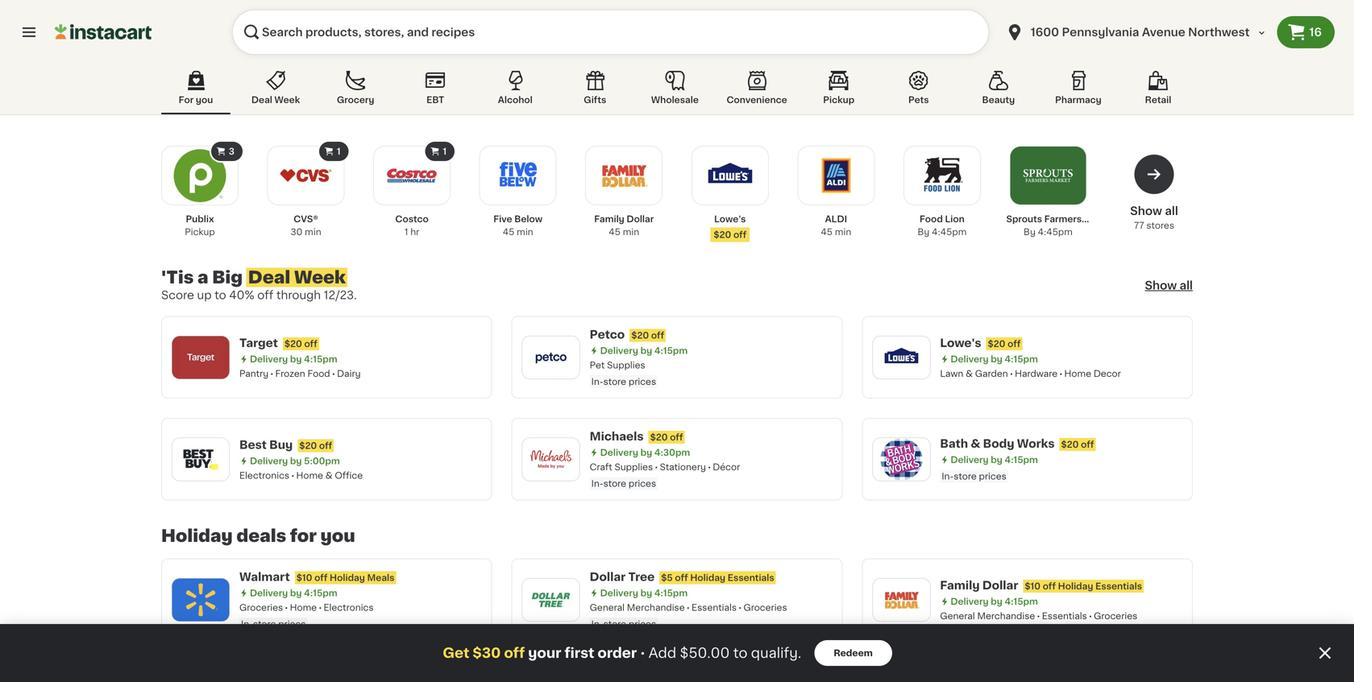 Task type: vqa. For each thing, say whether or not it's contained in the screenshot.
the middle &
yes



Task type: locate. For each thing, give the bounding box(es) containing it.
by up the groceries home electronics in-store prices
[[290, 589, 302, 598]]

0 horizontal spatial dollar
[[590, 572, 626, 583]]

delivery for family
[[951, 597, 989, 606]]

dollar tree $5 off holiday essentials
[[590, 572, 774, 583]]

1 vertical spatial deal
[[248, 269, 290, 286]]

1 horizontal spatial pickup
[[823, 96, 855, 104]]

$10 up the 'general merchandise essentials groceries'
[[1025, 582, 1041, 591]]

electronics down 'best'
[[239, 471, 289, 480]]

$10 up the groceries home electronics in-store prices
[[296, 574, 312, 583]]

2 45 from the left
[[609, 228, 621, 237]]

off inside 'tis a big deal week score up to 40% off through 12/23.
[[257, 290, 274, 301]]

off right 40%
[[257, 290, 274, 301]]

off up the groceries home electronics in-store prices
[[314, 574, 328, 583]]

$20 up garden
[[988, 340, 1005, 348]]

shop categories tab list
[[161, 68, 1193, 114]]

4:15pm for walmart
[[304, 589, 337, 598]]

off up 4:30pm
[[670, 433, 683, 442]]

4:15pm up lawn & garden hardware home decor
[[1005, 355, 1038, 364]]

lawn & garden hardware home decor
[[940, 369, 1121, 378]]

1 1600 pennsylvania avenue northwest button from the left
[[995, 10, 1277, 55]]

45 inside five below 45 min
[[503, 228, 515, 237]]

1600 pennsylvania avenue northwest button
[[995, 10, 1277, 55], [1005, 10, 1267, 55]]

tab panel containing 'tis a big
[[153, 140, 1201, 683]]

instacart image
[[55, 23, 152, 42]]

1 vertical spatial home
[[296, 471, 323, 480]]

2 min from the left
[[517, 228, 533, 237]]

16
[[1309, 27, 1322, 38]]

4:15pm for petco
[[654, 347, 688, 355]]

supplies inside craft supplies stationery décor in-store prices
[[615, 463, 653, 472]]

0 horizontal spatial lowe's
[[714, 215, 746, 224]]

by down michaels $20 off
[[640, 449, 652, 457]]

0 horizontal spatial $10
[[296, 574, 312, 583]]

0 vertical spatial food
[[920, 215, 943, 224]]

supplies right pet
[[607, 361, 645, 370]]

0 horizontal spatial family
[[594, 215, 624, 224]]

0 vertical spatial to
[[214, 290, 226, 301]]

lowe's $20 off down 'lowe's' image
[[714, 215, 747, 239]]

40%
[[229, 290, 254, 301]]

off down 'lowe's' image
[[733, 231, 747, 239]]

45 down family dollar image
[[609, 228, 621, 237]]

2 1600 pennsylvania avenue northwest button from the left
[[1005, 10, 1267, 55]]

best
[[239, 439, 267, 451]]

dollar for family dollar $10 off holiday essentials
[[982, 580, 1018, 591]]

1 45 from the left
[[503, 228, 515, 237]]

delivery by 4:15pm down body
[[951, 456, 1038, 465]]

delivery down petco $20 off
[[600, 347, 638, 355]]

home left decor
[[1064, 369, 1091, 378]]

4:15pm up the 'general merchandise essentials groceries'
[[1005, 597, 1038, 606]]

1 vertical spatial lowe's
[[940, 338, 981, 349]]

delivery by 4:15pm for target
[[250, 355, 337, 364]]

min down cvs®
[[305, 228, 321, 237]]

1 horizontal spatial by
[[1024, 228, 1036, 237]]

$20 up 4:30pm
[[650, 433, 668, 442]]

off right works
[[1081, 440, 1094, 449]]

min inside cvs® 30 min
[[305, 228, 321, 237]]

1 horizontal spatial electronics
[[324, 604, 374, 613]]

essentials inside the family dollar $10 off holiday essentials
[[1096, 582, 1142, 591]]

0 horizontal spatial general
[[590, 604, 625, 613]]

you right for
[[320, 528, 355, 545]]

1 for costco 1 hr
[[443, 147, 447, 156]]

1 horizontal spatial to
[[733, 647, 748, 661]]

45 down five
[[503, 228, 515, 237]]

4:15pm up pantry frozen food dairy
[[304, 355, 337, 364]]

store down craft
[[603, 480, 626, 488]]

0 vertical spatial family
[[594, 215, 624, 224]]

week inside deal week button
[[274, 96, 300, 104]]

dairy
[[337, 369, 361, 378]]

4:15pm down $5
[[654, 589, 688, 598]]

merchandise down $5
[[627, 604, 685, 613]]

a
[[197, 269, 208, 286]]

in- down craft
[[591, 480, 603, 488]]

2 by from the left
[[1024, 228, 1036, 237]]

costco image
[[385, 148, 439, 203]]

week up 12/23.
[[294, 269, 346, 286]]

store inside craft supplies stationery décor in-store prices
[[603, 480, 626, 488]]

prices inside the groceries home electronics in-store prices
[[278, 620, 306, 629]]

retail
[[1145, 96, 1171, 104]]

prices down petco $20 off
[[629, 378, 656, 386]]

by down petco $20 off
[[640, 347, 652, 355]]

$20 inside 'best buy $20 off'
[[299, 442, 317, 450]]

week left grocery
[[274, 96, 300, 104]]

to right "$50.00"
[[733, 647, 748, 661]]

4:15pm
[[654, 347, 688, 355], [304, 355, 337, 364], [1005, 355, 1038, 364], [1005, 456, 1038, 465], [304, 589, 337, 598], [654, 589, 688, 598], [1005, 597, 1038, 606]]

0 horizontal spatial food
[[307, 369, 330, 378]]

show down stores
[[1145, 280, 1177, 291]]

pickup inside button
[[823, 96, 855, 104]]

aldi 45 min
[[821, 215, 851, 237]]

4:15pm for family dollar
[[1005, 597, 1038, 606]]

delivery for target
[[250, 355, 288, 364]]

0 vertical spatial supplies
[[607, 361, 645, 370]]

0 horizontal spatial 1
[[337, 147, 341, 156]]

4:15pm down "bath & body works $20 off"
[[1005, 456, 1038, 465]]

$10
[[296, 574, 312, 583], [1025, 582, 1041, 591]]

get $30 off your first order • add $50.00 to qualify.
[[443, 647, 801, 661]]

1 horizontal spatial groceries
[[744, 604, 787, 613]]

pennsylvania
[[1062, 27, 1139, 38]]

3 45 from the left
[[821, 228, 833, 237]]

& down 5:00pm
[[325, 471, 333, 480]]

'tis
[[161, 269, 194, 286]]

0 horizontal spatial you
[[196, 96, 213, 104]]

your
[[528, 647, 561, 661]]

delivery down michaels
[[600, 449, 638, 457]]

1 vertical spatial all
[[1180, 280, 1193, 291]]

electronics
[[239, 471, 289, 480], [324, 604, 374, 613]]

food left lion
[[920, 215, 943, 224]]

None search field
[[232, 10, 989, 55]]

dollar down family dollar image
[[627, 215, 654, 224]]

all for show all 77 stores
[[1165, 206, 1178, 217]]

pickup up aldi image
[[823, 96, 855, 104]]

30
[[291, 228, 303, 237]]

delivery for walmart
[[250, 589, 288, 598]]

4:30pm
[[654, 449, 690, 457]]

sprouts farmers market image
[[1021, 148, 1076, 203]]

delivery up in-store prices
[[951, 456, 989, 465]]

delivery by 4:15pm up frozen
[[250, 355, 337, 364]]

off up pantry frozen food dairy
[[304, 340, 317, 348]]

delivery down buy at the left
[[250, 457, 288, 466]]

food inside food lion by 4:45pm
[[920, 215, 943, 224]]

0 horizontal spatial 4:45pm
[[932, 228, 967, 237]]

1 min from the left
[[305, 228, 321, 237]]

lowe's $20 off up garden
[[940, 338, 1021, 349]]

$20 up delivery by 5:00pm
[[299, 442, 317, 450]]

market
[[1084, 215, 1116, 224]]

essentials inside 'general merchandise essentials groceries in-store prices'
[[692, 604, 737, 613]]

deal right for you
[[251, 96, 272, 104]]

store
[[603, 378, 626, 386], [954, 472, 977, 481], [603, 480, 626, 488], [253, 620, 276, 629], [603, 620, 626, 629]]

off up the 'general merchandise essentials groceries'
[[1043, 582, 1056, 591]]

2 4:45pm from the left
[[1038, 228, 1073, 237]]

1 vertical spatial &
[[971, 438, 980, 450]]

min down aldi
[[835, 228, 851, 237]]

ebt
[[426, 96, 444, 104]]

family down family dollar image
[[594, 215, 624, 224]]

by for family
[[991, 597, 1003, 606]]

aldi
[[825, 215, 847, 224]]

1 horizontal spatial 1
[[405, 228, 408, 237]]

store down pet
[[603, 378, 626, 386]]

by
[[640, 347, 652, 355], [290, 355, 302, 364], [991, 355, 1003, 364], [640, 449, 652, 457], [991, 456, 1003, 465], [290, 457, 302, 466], [290, 589, 302, 598], [640, 589, 652, 598], [991, 597, 1003, 606]]

1 by from the left
[[918, 228, 930, 237]]

16 button
[[1277, 16, 1335, 48]]

family right "family dollar logo"
[[940, 580, 980, 591]]

merchandise
[[627, 604, 685, 613], [977, 612, 1035, 621]]

0 vertical spatial lowe's $20 off
[[714, 215, 747, 239]]

family
[[594, 215, 624, 224], [940, 580, 980, 591]]

delivery down target $20 off
[[250, 355, 288, 364]]

delivery
[[600, 347, 638, 355], [250, 355, 288, 364], [951, 355, 989, 364], [600, 449, 638, 457], [951, 456, 989, 465], [250, 457, 288, 466], [250, 589, 288, 598], [600, 589, 638, 598], [951, 597, 989, 606]]

in- inside craft supplies stationery décor in-store prices
[[591, 480, 603, 488]]

prices inside pet supplies in-store prices
[[629, 378, 656, 386]]

2 horizontal spatial 1
[[443, 147, 447, 156]]

tab panel
[[153, 140, 1201, 683]]

min down family dollar image
[[623, 228, 639, 237]]

holiday deals for you
[[161, 528, 355, 545]]

1 vertical spatial you
[[320, 528, 355, 545]]

lowe's image
[[703, 148, 757, 203]]

first
[[565, 647, 594, 661]]

michaels logo image
[[530, 439, 572, 481]]

costco
[[395, 215, 429, 224]]

five below image
[[491, 148, 545, 203]]

holiday up the 'general merchandise essentials groceries'
[[1058, 582, 1093, 591]]

to inside "treatment tracker modal" dialog
[[733, 647, 748, 661]]

by up pantry frozen food dairy
[[290, 355, 302, 364]]

big
[[212, 269, 243, 286]]

45 for family
[[609, 228, 621, 237]]

lowe's logo image
[[880, 337, 922, 379]]

2 horizontal spatial dollar
[[982, 580, 1018, 591]]

1 right costco image at the top left
[[443, 147, 447, 156]]

by for michaels
[[640, 449, 652, 457]]

1 horizontal spatial all
[[1180, 280, 1193, 291]]

for
[[179, 96, 194, 104]]

to inside 'tis a big deal week score up to 40% off through 12/23.
[[214, 290, 226, 301]]

gifts
[[584, 96, 606, 104]]

essentials inside dollar tree $5 off holiday essentials
[[728, 574, 774, 583]]

2 horizontal spatial 45
[[821, 228, 833, 237]]

prices inside craft supplies stationery décor in-store prices
[[629, 480, 656, 488]]

1
[[337, 147, 341, 156], [443, 147, 447, 156], [405, 228, 408, 237]]

1 horizontal spatial lowe's $20 off
[[940, 338, 1021, 349]]

0 horizontal spatial groceries
[[239, 604, 283, 613]]

2 vertical spatial home
[[290, 604, 317, 613]]

show up 77
[[1130, 206, 1162, 217]]

4 min from the left
[[835, 228, 851, 237]]

body
[[983, 438, 1014, 450]]

77
[[1134, 221, 1144, 230]]

1 right cvs® image
[[337, 147, 341, 156]]

all inside popup button
[[1180, 280, 1193, 291]]

0 vertical spatial electronics
[[239, 471, 289, 480]]

1 vertical spatial week
[[294, 269, 346, 286]]

all inside show all 77 stores
[[1165, 206, 1178, 217]]

home down walmart $10 off holiday meals
[[290, 604, 317, 613]]

target logo image
[[180, 337, 222, 379]]

1 vertical spatial family
[[940, 580, 980, 591]]

show inside show all popup button
[[1145, 280, 1177, 291]]

in- down pet
[[591, 378, 603, 386]]

$20 up frozen
[[284, 340, 302, 348]]

delivery by 4:15pm for walmart
[[250, 589, 337, 598]]

groceries for general merchandise essentials groceries in-store prices
[[744, 604, 787, 613]]

1 vertical spatial supplies
[[615, 463, 653, 472]]

sprouts
[[1006, 215, 1042, 224]]

cvs®
[[294, 215, 318, 224]]

family dollar logo image
[[880, 579, 922, 621]]

delivery right "family dollar logo"
[[951, 597, 989, 606]]

0 horizontal spatial pickup
[[185, 228, 215, 237]]

family dollar 45 min
[[594, 215, 654, 237]]

dollar for family dollar 45 min
[[627, 215, 654, 224]]

1 horizontal spatial family
[[940, 580, 980, 591]]

by down 'food lion' image
[[918, 228, 930, 237]]

by down body
[[991, 456, 1003, 465]]

0 vertical spatial &
[[966, 369, 973, 378]]

craft supplies stationery décor in-store prices
[[590, 463, 740, 488]]

$5
[[661, 574, 673, 583]]

0 horizontal spatial all
[[1165, 206, 1178, 217]]

0 horizontal spatial by
[[918, 228, 930, 237]]

show inside show all 77 stores
[[1130, 206, 1162, 217]]

to right up
[[214, 290, 226, 301]]

by for petco
[[640, 347, 652, 355]]

2 horizontal spatial groceries
[[1094, 612, 1138, 621]]

0 horizontal spatial 45
[[503, 228, 515, 237]]

delivery by 4:15pm for petco
[[600, 347, 688, 355]]

0 vertical spatial deal
[[251, 96, 272, 104]]

all for show all
[[1180, 280, 1193, 291]]

home for electronics home & office
[[296, 471, 323, 480]]

1 horizontal spatial general
[[940, 612, 975, 621]]

prices
[[629, 378, 656, 386], [979, 472, 1007, 481], [629, 480, 656, 488], [278, 620, 306, 629], [629, 620, 656, 629]]

delivery by 4:15pm for family
[[951, 597, 1038, 606]]

merchandise inside 'general merchandise essentials groceries in-store prices'
[[627, 604, 685, 613]]

$20 inside petco $20 off
[[631, 331, 649, 340]]

walmart
[[239, 572, 290, 583]]

by for lowe's
[[991, 355, 1003, 364]]

lowe's
[[714, 215, 746, 224], [940, 338, 981, 349]]

in- down walmart
[[241, 620, 253, 629]]

45 down aldi
[[821, 228, 833, 237]]

delivery by 4:15pm up the groceries home electronics in-store prices
[[250, 589, 337, 598]]

dollar left tree
[[590, 572, 626, 583]]

delivery by 4:15pm up garden
[[951, 355, 1038, 364]]

merchandise down the family dollar $10 off holiday essentials
[[977, 612, 1035, 621]]

delivery down walmart
[[250, 589, 288, 598]]

1 for cvs® 30 min
[[337, 147, 341, 156]]

0 vertical spatial pickup
[[823, 96, 855, 104]]

holiday
[[161, 528, 233, 545], [330, 574, 365, 583], [690, 574, 726, 583], [1058, 582, 1093, 591]]

store down walmart
[[253, 620, 276, 629]]

home inside the groceries home electronics in-store prices
[[290, 604, 317, 613]]

you right "for"
[[196, 96, 213, 104]]

delivery down tree
[[600, 589, 638, 598]]

4:15pm for dollar tree
[[654, 589, 688, 598]]

petco $20 off
[[590, 329, 664, 341]]

1 vertical spatial food
[[307, 369, 330, 378]]

best buy $20 off
[[239, 439, 332, 451]]

1 vertical spatial electronics
[[324, 604, 374, 613]]

northwest
[[1188, 27, 1250, 38]]

deal up 40%
[[248, 269, 290, 286]]

food
[[920, 215, 943, 224], [307, 369, 330, 378]]

family inside family dollar 45 min
[[594, 215, 624, 224]]

1 horizontal spatial 45
[[609, 228, 621, 237]]

lowe's $20 off
[[714, 215, 747, 239], [940, 338, 1021, 349]]

general up the order
[[590, 604, 625, 613]]

five
[[493, 215, 512, 224]]

lowe's up lawn
[[940, 338, 981, 349]]

holiday inside dollar tree $5 off holiday essentials
[[690, 574, 726, 583]]

electronics down meals
[[324, 604, 374, 613]]

1 horizontal spatial $10
[[1025, 582, 1041, 591]]

convenience button
[[720, 68, 794, 114]]

1 horizontal spatial dollar
[[627, 215, 654, 224]]

lowe's down 'lowe's' image
[[714, 215, 746, 224]]

0 horizontal spatial to
[[214, 290, 226, 301]]

delivery by 4:15pm down petco $20 off
[[600, 347, 688, 355]]

show all
[[1145, 280, 1193, 291]]

order
[[598, 647, 637, 661]]

treatment tracker modal dialog
[[0, 625, 1354, 683]]

45 inside family dollar 45 min
[[609, 228, 621, 237]]

prices down delivery by 4:30pm
[[629, 480, 656, 488]]

1 horizontal spatial lowe's
[[940, 338, 981, 349]]

general inside 'general merchandise essentials groceries in-store prices'
[[590, 604, 625, 613]]

1 vertical spatial pickup
[[185, 228, 215, 237]]

store up the order
[[603, 620, 626, 629]]

$20 inside michaels $20 off
[[650, 433, 668, 442]]

delivery up lawn
[[951, 355, 989, 364]]

off right $5
[[675, 574, 688, 583]]

1 4:45pm from the left
[[932, 228, 967, 237]]

in- inside 'general merchandise essentials groceries in-store prices'
[[591, 620, 603, 629]]

& for lawn
[[966, 369, 973, 378]]

supplies inside pet supplies in-store prices
[[607, 361, 645, 370]]

pickup
[[823, 96, 855, 104], [185, 228, 215, 237]]

by for bath
[[991, 456, 1003, 465]]

groceries inside 'general merchandise essentials groceries in-store prices'
[[744, 604, 787, 613]]

delivery for bath
[[951, 456, 989, 465]]

show all 77 stores
[[1130, 206, 1178, 230]]

pharmacy button
[[1044, 68, 1113, 114]]

general right "family dollar logo"
[[940, 612, 975, 621]]

1 vertical spatial show
[[1145, 280, 1177, 291]]

0 vertical spatial all
[[1165, 206, 1178, 217]]

3 min from the left
[[623, 228, 639, 237]]

office
[[335, 471, 363, 480]]

0 vertical spatial lowe's
[[714, 215, 746, 224]]

by down tree
[[640, 589, 652, 598]]

through
[[276, 290, 321, 301]]

$20
[[714, 231, 731, 239], [631, 331, 649, 340], [284, 340, 302, 348], [988, 340, 1005, 348], [650, 433, 668, 442], [1061, 440, 1079, 449], [299, 442, 317, 450]]

general
[[590, 604, 625, 613], [940, 612, 975, 621]]

4:15pm down petco $20 off
[[654, 347, 688, 355]]

by up the 'general merchandise essentials groceries'
[[991, 597, 1003, 606]]

4:15pm down walmart $10 off holiday meals
[[304, 589, 337, 598]]

dollar
[[627, 215, 654, 224], [590, 572, 626, 583], [982, 580, 1018, 591]]

prices up •
[[629, 620, 656, 629]]

pantry
[[239, 369, 269, 378]]

off inside 'best buy $20 off'
[[319, 442, 332, 450]]

1 horizontal spatial 4:45pm
[[1038, 228, 1073, 237]]

0 horizontal spatial merchandise
[[627, 604, 685, 613]]

pets
[[908, 96, 929, 104]]

dollar inside family dollar 45 min
[[627, 215, 654, 224]]

1 vertical spatial to
[[733, 647, 748, 661]]

petco
[[590, 329, 625, 341]]

0 vertical spatial home
[[1064, 369, 1091, 378]]

1 horizontal spatial merchandise
[[977, 612, 1035, 621]]

supplies down delivery by 4:30pm
[[615, 463, 653, 472]]

0 vertical spatial show
[[1130, 206, 1162, 217]]

0 vertical spatial you
[[196, 96, 213, 104]]

1 horizontal spatial food
[[920, 215, 943, 224]]

1 horizontal spatial you
[[320, 528, 355, 545]]

0 vertical spatial week
[[274, 96, 300, 104]]

$10 inside the family dollar $10 off holiday essentials
[[1025, 582, 1041, 591]]

food right frozen
[[307, 369, 330, 378]]

holiday left meals
[[330, 574, 365, 583]]



Task type: describe. For each thing, give the bounding box(es) containing it.
best buy logo image
[[180, 439, 222, 481]]

publix image
[[172, 148, 227, 203]]

$20 inside target $20 off
[[284, 340, 302, 348]]

1600
[[1031, 27, 1059, 38]]

bath & body works logo image
[[880, 439, 922, 481]]

publix
[[186, 215, 214, 224]]

merchandise for general merchandise essentials groceries
[[977, 612, 1035, 621]]

michaels
[[590, 431, 644, 443]]

by for walmart
[[290, 589, 302, 598]]

groceries for general merchandise essentials groceries
[[1094, 612, 1138, 621]]

walmart $10 off holiday meals
[[239, 572, 395, 583]]

1 inside costco 1 hr
[[405, 228, 408, 237]]

& for bath
[[971, 438, 980, 450]]

michaels $20 off
[[590, 431, 683, 443]]

delivery by 4:30pm
[[600, 449, 690, 457]]

by inside food lion by 4:45pm
[[918, 228, 930, 237]]

show for show all
[[1145, 280, 1177, 291]]

Search field
[[232, 10, 989, 55]]

delivery by 4:15pm for bath
[[951, 456, 1038, 465]]

4:45pm inside food lion by 4:45pm
[[932, 228, 967, 237]]

garden
[[975, 369, 1008, 378]]

decor
[[1094, 369, 1121, 378]]

redeem button
[[814, 641, 892, 667]]

lawn
[[940, 369, 963, 378]]

in-store prices
[[942, 472, 1007, 481]]

off inside "bath & body works $20 off"
[[1081, 440, 1094, 449]]

pantry frozen food dairy
[[239, 369, 361, 378]]

redeem
[[834, 649, 873, 658]]

cvs® 30 min
[[291, 215, 321, 237]]

show all button
[[1145, 278, 1193, 294]]

sprouts farmers market by 4:45pm
[[1006, 215, 1116, 237]]

get
[[443, 647, 469, 661]]

deal inside 'tis a big deal week score up to 40% off through 12/23.
[[248, 269, 290, 286]]

$30
[[473, 647, 501, 661]]

by for best
[[290, 457, 302, 466]]

deal week button
[[241, 68, 310, 114]]

alcohol button
[[481, 68, 550, 114]]

0 horizontal spatial lowe's $20 off
[[714, 215, 747, 239]]

publix pickup
[[185, 215, 215, 237]]

general for general merchandise essentials groceries in-store prices
[[590, 604, 625, 613]]

wholesale
[[651, 96, 699, 104]]

45 inside the aldi 45 min
[[821, 228, 833, 237]]

off inside petco $20 off
[[651, 331, 664, 340]]

bath
[[940, 438, 968, 450]]

deal week
[[251, 96, 300, 104]]

2 vertical spatial &
[[325, 471, 333, 480]]

gifts button
[[560, 68, 630, 114]]

pet
[[590, 361, 605, 370]]

add
[[648, 647, 676, 661]]

tree
[[628, 572, 655, 583]]

4:15pm for bath & body works
[[1005, 456, 1038, 465]]

craft
[[590, 463, 612, 472]]

walmart logo image
[[180, 579, 222, 621]]

store inside pet supplies in-store prices
[[603, 378, 626, 386]]

retail button
[[1124, 68, 1193, 114]]

farmers
[[1044, 215, 1082, 224]]

delivery for lowe's
[[951, 355, 989, 364]]

beauty button
[[964, 68, 1033, 114]]

ebt button
[[401, 68, 470, 114]]

3
[[229, 147, 235, 156]]

home for groceries home electronics in-store prices
[[290, 604, 317, 613]]

frozen
[[275, 369, 305, 378]]

stores
[[1146, 221, 1174, 230]]

delivery by 4:15pm for dollar
[[600, 589, 688, 598]]

family dollar $10 off holiday essentials
[[940, 580, 1142, 591]]

delivery for petco
[[600, 347, 638, 355]]

merchandise for general merchandise essentials groceries in-store prices
[[627, 604, 685, 613]]

five below 45 min
[[493, 215, 543, 237]]

by for target
[[290, 355, 302, 364]]

off inside the family dollar $10 off holiday essentials
[[1043, 582, 1056, 591]]

target $20 off
[[239, 338, 317, 349]]

4:45pm inside sprouts farmers market by 4:45pm
[[1038, 228, 1073, 237]]

in- inside the groceries home electronics in-store prices
[[241, 620, 253, 629]]

electronics inside the groceries home electronics in-store prices
[[324, 604, 374, 613]]

family for family dollar $10 off holiday essentials
[[940, 580, 980, 591]]

hardware
[[1015, 369, 1058, 378]]

off inside michaels $20 off
[[670, 433, 683, 442]]

delivery for best
[[250, 457, 288, 466]]

1600 pennsylvania avenue northwest
[[1031, 27, 1250, 38]]

for you
[[179, 96, 213, 104]]

deal inside deal week button
[[251, 96, 272, 104]]

grocery button
[[321, 68, 390, 114]]

min inside family dollar 45 min
[[623, 228, 639, 237]]

pharmacy
[[1055, 96, 1102, 104]]

cvs® image
[[279, 148, 333, 203]]

family dollar image
[[597, 148, 651, 203]]

qualify.
[[751, 647, 801, 661]]

groceries inside the groceries home electronics in-store prices
[[239, 604, 283, 613]]

prices down body
[[979, 472, 1007, 481]]

family for family dollar 45 min
[[594, 215, 624, 224]]

costco 1 hr
[[395, 215, 429, 237]]

by for dollar
[[640, 589, 652, 598]]

alcohol
[[498, 96, 533, 104]]

wholesale button
[[640, 68, 710, 114]]

store down bath
[[954, 472, 977, 481]]

off inside "treatment tracker modal" dialog
[[504, 647, 525, 661]]

groceries home electronics in-store prices
[[239, 604, 374, 629]]

dollar tree logo image
[[530, 579, 572, 621]]

prices inside 'general merchandise essentials groceries in-store prices'
[[629, 620, 656, 629]]

holiday up walmart logo
[[161, 528, 233, 545]]

general merchandise essentials groceries
[[940, 612, 1138, 621]]

food lion by 4:45pm
[[918, 215, 967, 237]]

general for general merchandise essentials groceries
[[940, 612, 975, 621]]

delivery for michaels
[[600, 449, 638, 457]]

delivery by 5:00pm
[[250, 457, 340, 466]]

for you button
[[161, 68, 231, 114]]

off inside target $20 off
[[304, 340, 317, 348]]

$20 down 'lowe's' image
[[714, 231, 731, 239]]

$20 inside "bath & body works $20 off"
[[1061, 440, 1079, 449]]

off inside dollar tree $5 off holiday essentials
[[675, 574, 688, 583]]

works
[[1017, 438, 1055, 450]]

4:15pm for lowe's
[[1005, 355, 1038, 364]]

week inside 'tis a big deal week score up to 40% off through 12/23.
[[294, 269, 346, 286]]

show for show all 77 stores
[[1130, 206, 1162, 217]]

décor
[[713, 463, 740, 472]]

score
[[161, 290, 194, 301]]

below
[[514, 215, 543, 224]]

general merchandise essentials groceries in-store prices
[[590, 604, 787, 629]]

electronics home & office
[[239, 471, 363, 480]]

beauty
[[982, 96, 1015, 104]]

supplies for michaels
[[615, 463, 653, 472]]

min inside the aldi 45 min
[[835, 228, 851, 237]]

for
[[290, 528, 317, 545]]

up
[[197, 290, 212, 301]]

store inside 'general merchandise essentials groceries in-store prices'
[[603, 620, 626, 629]]

4:15pm for target
[[304, 355, 337, 364]]

•
[[640, 647, 645, 660]]

0 horizontal spatial electronics
[[239, 471, 289, 480]]

pets button
[[884, 68, 953, 114]]

by inside sprouts farmers market by 4:45pm
[[1024, 228, 1036, 237]]

store inside the groceries home electronics in-store prices
[[253, 620, 276, 629]]

holiday inside walmart $10 off holiday meals
[[330, 574, 365, 583]]

holiday inside the family dollar $10 off holiday essentials
[[1058, 582, 1093, 591]]

in- down bath
[[942, 472, 954, 481]]

off inside walmart $10 off holiday meals
[[314, 574, 328, 583]]

grocery
[[337, 96, 374, 104]]

'tis a big deal week score up to 40% off through 12/23.
[[161, 269, 357, 301]]

pickup button
[[804, 68, 874, 114]]

min inside five below 45 min
[[517, 228, 533, 237]]

meals
[[367, 574, 395, 583]]

45 for five
[[503, 228, 515, 237]]

delivery by 4:15pm for lowe's
[[951, 355, 1038, 364]]

1 vertical spatial lowe's $20 off
[[940, 338, 1021, 349]]

$10 inside walmart $10 off holiday meals
[[296, 574, 312, 583]]

lion
[[945, 215, 965, 224]]

food lion image
[[915, 148, 970, 203]]

petco logo image
[[530, 337, 572, 379]]

stationery
[[660, 463, 706, 472]]

supplies for petco
[[607, 361, 645, 370]]

aldi image
[[809, 148, 864, 203]]

delivery for dollar
[[600, 589, 638, 598]]

you inside "for you" button
[[196, 96, 213, 104]]

off up lawn & garden hardware home decor
[[1008, 340, 1021, 348]]

hr
[[410, 228, 419, 237]]

in- inside pet supplies in-store prices
[[591, 378, 603, 386]]



